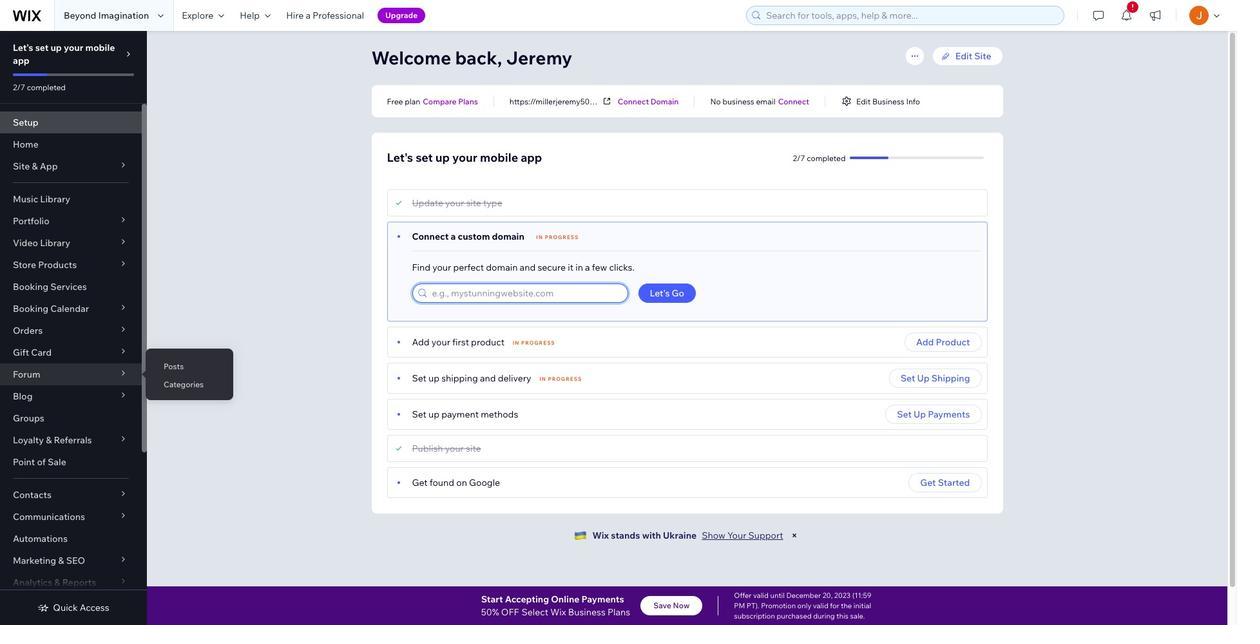 Task type: describe. For each thing, give the bounding box(es) containing it.
started
[[939, 477, 971, 489]]

on
[[457, 477, 467, 489]]

until
[[771, 591, 785, 600]]

20,
[[823, 591, 833, 600]]

mobile inside let's set up your mobile app
[[85, 42, 115, 54]]

communications button
[[0, 506, 142, 528]]

no
[[711, 96, 721, 106]]

add for add your first product
[[412, 337, 430, 348]]

progress for set up shipping and delivery
[[548, 376, 582, 382]]

store
[[13, 259, 36, 271]]

product
[[936, 337, 971, 348]]

video library button
[[0, 232, 142, 254]]

contacts
[[13, 489, 52, 501]]

ukraine
[[663, 530, 697, 542]]

go
[[672, 288, 685, 299]]

methods
[[481, 409, 519, 420]]

1 horizontal spatial mobile
[[480, 150, 518, 165]]

booking services
[[13, 281, 87, 293]]

connect for connect domain
[[618, 96, 649, 106]]

update your site type
[[412, 197, 503, 209]]

2 horizontal spatial connect
[[779, 96, 810, 106]]

2/7 inside sidebar element
[[13, 83, 25, 92]]

your for find
[[433, 262, 452, 273]]

professional
[[313, 10, 364, 21]]

promotion
[[762, 602, 796, 611]]

marketing & seo button
[[0, 550, 142, 572]]

1 horizontal spatial set
[[416, 150, 433, 165]]

music library
[[13, 193, 70, 205]]

orders
[[13, 325, 43, 337]]

automations link
[[0, 528, 142, 550]]

off
[[501, 607, 519, 618]]

loyalty & referrals button
[[0, 429, 142, 451]]

analytics & reports
[[13, 577, 96, 589]]

in progress for set up shipping and delivery
[[540, 376, 582, 382]]

stands
[[611, 530, 641, 542]]

connect for connect a custom domain
[[412, 231, 449, 242]]

december
[[787, 591, 821, 600]]

set up payments
[[898, 409, 971, 420]]

it
[[568, 262, 574, 273]]

let's go button
[[639, 284, 696, 303]]

1 vertical spatial let's set up your mobile app
[[387, 150, 542, 165]]

compare
[[423, 96, 457, 106]]

info
[[907, 96, 921, 106]]

domain for perfect
[[486, 262, 518, 273]]

0 vertical spatial plans
[[459, 96, 478, 106]]

forum button
[[0, 364, 142, 386]]

calendar
[[50, 303, 89, 315]]

plan
[[405, 96, 421, 106]]

communications
[[13, 511, 85, 523]]

& for loyalty
[[46, 435, 52, 446]]

add for add product
[[917, 337, 934, 348]]

help button
[[232, 0, 279, 31]]

your up update your site type
[[453, 150, 478, 165]]

progress for connect a custom domain
[[545, 234, 579, 240]]

get for get found on google
[[412, 477, 428, 489]]

analytics & reports button
[[0, 572, 142, 594]]

custom
[[458, 231, 490, 242]]

add product
[[917, 337, 971, 348]]

edit site
[[956, 50, 992, 62]]

home link
[[0, 133, 142, 155]]

posts link
[[146, 356, 233, 378]]

product
[[471, 337, 505, 348]]

no business email connect
[[711, 96, 810, 106]]

site inside the edit site link
[[975, 50, 992, 62]]

beyond
[[64, 10, 96, 21]]

home
[[13, 139, 39, 150]]

& for analytics
[[54, 577, 60, 589]]

save now button
[[641, 596, 703, 616]]

a for custom
[[451, 231, 456, 242]]

automations
[[13, 533, 68, 545]]

2023
[[835, 591, 851, 600]]

business inside button
[[873, 96, 905, 106]]

0 horizontal spatial and
[[480, 373, 496, 384]]

back,
[[456, 46, 502, 69]]

now
[[673, 601, 690, 611]]

secure
[[538, 262, 566, 273]]

loyalty
[[13, 435, 44, 446]]

let's inside let's set up your mobile app
[[13, 42, 33, 54]]

point of sale
[[13, 456, 66, 468]]

in progress for connect a custom domain
[[537, 234, 579, 240]]

booking calendar button
[[0, 298, 142, 320]]

set up shipping button
[[890, 369, 982, 388]]

site & app
[[13, 161, 58, 172]]

music
[[13, 193, 38, 205]]

wix stands with ukraine show your support
[[593, 530, 784, 542]]

welcome
[[372, 46, 451, 69]]

categories
[[164, 380, 204, 389]]

set for set up shipping
[[901, 373, 916, 384]]

50%
[[481, 607, 499, 618]]

pt).
[[747, 602, 760, 611]]

1 vertical spatial let's
[[387, 150, 413, 165]]

free plan compare plans
[[387, 96, 478, 106]]

library for music library
[[40, 193, 70, 205]]

support
[[749, 530, 784, 542]]

access
[[80, 602, 109, 614]]

found
[[430, 477, 455, 489]]

0 horizontal spatial valid
[[754, 591, 769, 600]]

google
[[469, 477, 500, 489]]

perfect
[[454, 262, 484, 273]]

analytics
[[13, 577, 52, 589]]

let's go
[[650, 288, 685, 299]]

up for payments
[[914, 409, 927, 420]]

payments inside start accepting online payments 50% off select wix business plans
[[582, 594, 625, 605]]

categories link
[[146, 374, 233, 396]]

1 vertical spatial 2/7 completed
[[793, 153, 846, 163]]

business inside start accepting online payments 50% off select wix business plans
[[568, 607, 606, 618]]

update
[[412, 197, 444, 209]]

library for video library
[[40, 237, 70, 249]]

get for get started
[[921, 477, 936, 489]]

hire a professional
[[286, 10, 364, 21]]

set inside let's set up your mobile app
[[35, 42, 49, 54]]

1 horizontal spatial and
[[520, 262, 536, 273]]

compare plans link
[[423, 95, 478, 107]]

1 horizontal spatial wix
[[593, 530, 609, 542]]

quick access button
[[38, 602, 109, 614]]

site inside the 'site & app' popup button
[[13, 161, 30, 172]]

add product button
[[905, 333, 982, 352]]

sale
[[48, 456, 66, 468]]

purchased
[[777, 612, 812, 621]]

business
[[723, 96, 755, 106]]

in for add your first product
[[513, 340, 520, 346]]

1 vertical spatial completed
[[807, 153, 846, 163]]

this
[[837, 612, 849, 621]]

2 horizontal spatial a
[[585, 262, 590, 273]]

get started button
[[909, 473, 982, 493]]

the
[[842, 602, 852, 611]]



Task type: vqa. For each thing, say whether or not it's contained in the screenshot.
Customize Your Logo
no



Task type: locate. For each thing, give the bounding box(es) containing it.
1 horizontal spatial let's set up your mobile app
[[387, 150, 542, 165]]

contacts button
[[0, 484, 142, 506]]

site & app button
[[0, 155, 142, 177]]

site for publish your site
[[466, 443, 481, 455]]

booking up orders
[[13, 303, 48, 315]]

up inside button
[[918, 373, 930, 384]]

2/7 completed inside sidebar element
[[13, 83, 66, 92]]

payments
[[929, 409, 971, 420], [582, 594, 625, 605]]

payments inside button
[[929, 409, 971, 420]]

0 horizontal spatial app
[[13, 55, 30, 66]]

0 vertical spatial progress
[[545, 234, 579, 240]]

a left the custom
[[451, 231, 456, 242]]

set for set up payments
[[898, 409, 912, 420]]

0 vertical spatial a
[[306, 10, 311, 21]]

1 vertical spatial plans
[[608, 607, 631, 618]]

1 site from the top
[[466, 197, 482, 209]]

your for publish
[[445, 443, 464, 455]]

music library link
[[0, 188, 142, 210]]

0 vertical spatial payments
[[929, 409, 971, 420]]

payments right online
[[582, 594, 625, 605]]

2/7 completed
[[13, 83, 66, 92], [793, 153, 846, 163]]

progress up delivery
[[522, 340, 556, 346]]

progress
[[545, 234, 579, 240], [522, 340, 556, 346], [548, 376, 582, 382]]

0 horizontal spatial add
[[412, 337, 430, 348]]

your down beyond
[[64, 42, 83, 54]]

booking for booking services
[[13, 281, 48, 293]]

1 horizontal spatial 2/7
[[793, 153, 806, 163]]

booking inside booking calendar dropdown button
[[13, 303, 48, 315]]

first
[[453, 337, 469, 348]]

get started
[[921, 477, 971, 489]]

0 horizontal spatial 2/7 completed
[[13, 83, 66, 92]]

set for set up shipping and delivery
[[412, 373, 427, 384]]

0 vertical spatial booking
[[13, 281, 48, 293]]

your for add
[[432, 337, 451, 348]]

wix inside start accepting online payments 50% off select wix business plans
[[551, 607, 566, 618]]

1 vertical spatial library
[[40, 237, 70, 249]]

domain right perfect
[[486, 262, 518, 273]]

1 vertical spatial and
[[480, 373, 496, 384]]

0 vertical spatial domain
[[492, 231, 525, 242]]

set inside button
[[901, 373, 916, 384]]

beyond imagination
[[64, 10, 149, 21]]

orders button
[[0, 320, 142, 342]]

during
[[814, 612, 835, 621]]

1 vertical spatial business
[[568, 607, 606, 618]]

0 vertical spatial site
[[975, 50, 992, 62]]

1 horizontal spatial plans
[[608, 607, 631, 618]]

0 vertical spatial wix
[[593, 530, 609, 542]]

your inside let's set up your mobile app
[[64, 42, 83, 54]]

0 vertical spatial 2/7
[[13, 83, 25, 92]]

connect up find
[[412, 231, 449, 242]]

2/7 up setup on the left top
[[13, 83, 25, 92]]

add left product
[[917, 337, 934, 348]]

hire a professional link
[[279, 0, 372, 31]]

payment
[[442, 409, 479, 420]]

1 horizontal spatial get
[[921, 477, 936, 489]]

in up the secure
[[537, 234, 543, 240]]

0 vertical spatial let's
[[13, 42, 33, 54]]

2 get from the left
[[921, 477, 936, 489]]

0 horizontal spatial wix
[[551, 607, 566, 618]]

1 get from the left
[[412, 477, 428, 489]]

booking services link
[[0, 276, 142, 298]]

find your perfect domain and secure it in a few clicks.
[[412, 262, 635, 273]]

booking down store on the left of the page
[[13, 281, 48, 293]]

type
[[484, 197, 503, 209]]

& for site
[[32, 161, 38, 172]]

domain for custom
[[492, 231, 525, 242]]

help
[[240, 10, 260, 21]]

wix left "stands"
[[593, 530, 609, 542]]

0 vertical spatial let's set up your mobile app
[[13, 42, 115, 66]]

mobile down beyond imagination
[[85, 42, 115, 54]]

services
[[50, 281, 87, 293]]

edit for edit site
[[956, 50, 973, 62]]

start accepting online payments 50% off select wix business plans
[[481, 594, 631, 618]]

up inside let's set up your mobile app
[[51, 42, 62, 54]]

business down online
[[568, 607, 606, 618]]

shipping
[[932, 373, 971, 384]]

for
[[831, 602, 840, 611]]

save
[[654, 601, 672, 611]]

connect left domain
[[618, 96, 649, 106]]

app
[[13, 55, 30, 66], [521, 150, 542, 165]]

point of sale link
[[0, 451, 142, 473]]

plans
[[459, 96, 478, 106], [608, 607, 631, 618]]

0 horizontal spatial mobile
[[85, 42, 115, 54]]

pm
[[735, 602, 746, 611]]

2/7 completed up setup on the left top
[[13, 83, 66, 92]]

edit for edit business info
[[857, 96, 871, 106]]

shipping
[[442, 373, 478, 384]]

site
[[975, 50, 992, 62], [13, 161, 30, 172]]

0 vertical spatial set
[[35, 42, 49, 54]]

2/7 down connect link
[[793, 153, 806, 163]]

0 vertical spatial app
[[13, 55, 30, 66]]

site
[[466, 197, 482, 209], [466, 443, 481, 455]]

2 vertical spatial let's
[[650, 288, 670, 299]]

0 vertical spatial completed
[[27, 83, 66, 92]]

business left info
[[873, 96, 905, 106]]

plans left save
[[608, 607, 631, 618]]

2 vertical spatial progress
[[548, 376, 582, 382]]

get inside button
[[921, 477, 936, 489]]

your right the update
[[446, 197, 464, 209]]

referrals
[[54, 435, 92, 446]]

app
[[40, 161, 58, 172]]

app inside let's set up your mobile app
[[13, 55, 30, 66]]

in for connect a custom domain
[[537, 234, 543, 240]]

in progress
[[537, 234, 579, 240], [513, 340, 556, 346], [540, 376, 582, 382]]

progress right delivery
[[548, 376, 582, 382]]

1 vertical spatial 2/7
[[793, 153, 806, 163]]

1 vertical spatial in progress
[[513, 340, 556, 346]]

1 horizontal spatial let's
[[387, 150, 413, 165]]

1 vertical spatial wix
[[551, 607, 566, 618]]

a right hire
[[306, 10, 311, 21]]

set for set up payment methods
[[412, 409, 427, 420]]

0 horizontal spatial site
[[13, 161, 30, 172]]

let's set up your mobile app down beyond
[[13, 42, 115, 66]]

offer
[[735, 591, 752, 600]]

in right delivery
[[540, 376, 547, 382]]

1 vertical spatial payments
[[582, 594, 625, 605]]

set inside button
[[898, 409, 912, 420]]

products
[[38, 259, 77, 271]]

& inside popup button
[[32, 161, 38, 172]]

& right loyalty
[[46, 435, 52, 446]]

add inside button
[[917, 337, 934, 348]]

booking inside booking services link
[[13, 281, 48, 293]]

let's inside button
[[650, 288, 670, 299]]

progress up "it"
[[545, 234, 579, 240]]

library up the products
[[40, 237, 70, 249]]

free
[[387, 96, 403, 106]]

edit inside button
[[857, 96, 871, 106]]

0 horizontal spatial let's set up your mobile app
[[13, 42, 115, 66]]

0 vertical spatial mobile
[[85, 42, 115, 54]]

hire
[[286, 10, 304, 21]]

let's set up your mobile app
[[13, 42, 115, 66], [387, 150, 542, 165]]

mobile
[[85, 42, 115, 54], [480, 150, 518, 165]]

0 horizontal spatial edit
[[857, 96, 871, 106]]

in
[[537, 234, 543, 240], [513, 340, 520, 346], [540, 376, 547, 382]]

store products button
[[0, 254, 142, 276]]

0 vertical spatial 2/7 completed
[[13, 83, 66, 92]]

& left app
[[32, 161, 38, 172]]

in for set up shipping and delivery
[[540, 376, 547, 382]]

edit business info button
[[841, 95, 921, 107]]

library
[[40, 193, 70, 205], [40, 237, 70, 249]]

1 horizontal spatial payments
[[929, 409, 971, 420]]

subscription
[[735, 612, 776, 621]]

blog
[[13, 391, 33, 402]]

1 booking from the top
[[13, 281, 48, 293]]

1 horizontal spatial 2/7 completed
[[793, 153, 846, 163]]

1 vertical spatial up
[[914, 409, 927, 420]]

store products
[[13, 259, 77, 271]]

1 vertical spatial in
[[513, 340, 520, 346]]

Search for tools, apps, help & more... field
[[763, 6, 1061, 24]]

a for professional
[[306, 10, 311, 21]]

& inside 'dropdown button'
[[54, 577, 60, 589]]

upgrade
[[386, 10, 418, 20]]

setup link
[[0, 112, 142, 133]]

0 vertical spatial up
[[918, 373, 930, 384]]

0 horizontal spatial get
[[412, 477, 428, 489]]

up
[[51, 42, 62, 54], [436, 150, 450, 165], [429, 373, 440, 384], [429, 409, 440, 420]]

1 horizontal spatial connect
[[618, 96, 649, 106]]

your
[[64, 42, 83, 54], [453, 150, 478, 165], [446, 197, 464, 209], [433, 262, 452, 273], [432, 337, 451, 348], [445, 443, 464, 455]]

2 vertical spatial in
[[540, 376, 547, 382]]

1 vertical spatial app
[[521, 150, 542, 165]]

0 horizontal spatial completed
[[27, 83, 66, 92]]

0 vertical spatial edit
[[956, 50, 973, 62]]

1 vertical spatial domain
[[486, 262, 518, 273]]

1 vertical spatial set
[[416, 150, 433, 165]]

edit business info
[[857, 96, 921, 106]]

1 horizontal spatial a
[[451, 231, 456, 242]]

your right publish
[[445, 443, 464, 455]]

let's set up your mobile app up update your site type
[[387, 150, 542, 165]]

booking for booking calendar
[[13, 303, 48, 315]]

2 library from the top
[[40, 237, 70, 249]]

accepting
[[505, 594, 549, 605]]

a right in
[[585, 262, 590, 273]]

connect right email
[[779, 96, 810, 106]]

1 vertical spatial site
[[13, 161, 30, 172]]

0 horizontal spatial let's
[[13, 42, 33, 54]]

1 horizontal spatial add
[[917, 337, 934, 348]]

1 horizontal spatial completed
[[807, 153, 846, 163]]

marketing & seo
[[13, 555, 85, 567]]

1 add from the left
[[412, 337, 430, 348]]

&
[[32, 161, 38, 172], [46, 435, 52, 446], [58, 555, 64, 567], [54, 577, 60, 589]]

plans inside start accepting online payments 50% off select wix business plans
[[608, 607, 631, 618]]

0 vertical spatial in
[[537, 234, 543, 240]]

2 vertical spatial in progress
[[540, 376, 582, 382]]

library inside 'popup button'
[[40, 237, 70, 249]]

up for shipping
[[918, 373, 930, 384]]

up inside button
[[914, 409, 927, 420]]

your
[[728, 530, 747, 542]]

0 horizontal spatial set
[[35, 42, 49, 54]]

sale.
[[851, 612, 865, 621]]

1 horizontal spatial valid
[[814, 602, 829, 611]]

0 vertical spatial in progress
[[537, 234, 579, 240]]

0 horizontal spatial connect
[[412, 231, 449, 242]]

up left shipping
[[918, 373, 930, 384]]

0 horizontal spatial payments
[[582, 594, 625, 605]]

and left delivery
[[480, 373, 496, 384]]

2 vertical spatial a
[[585, 262, 590, 273]]

completed inside sidebar element
[[27, 83, 66, 92]]

add left first
[[412, 337, 430, 348]]

get left started
[[921, 477, 936, 489]]

& left the "reports"
[[54, 577, 60, 589]]

2 add from the left
[[917, 337, 934, 348]]

site for update your site type
[[466, 197, 482, 209]]

add
[[412, 337, 430, 348], [917, 337, 934, 348]]

seo
[[66, 555, 85, 567]]

and left the secure
[[520, 262, 536, 273]]

e.g., mystunningwebsite.com field
[[428, 284, 624, 302]]

in progress for add your first product
[[513, 340, 556, 346]]

set up payments button
[[886, 405, 982, 424]]

forum
[[13, 369, 40, 380]]

1 vertical spatial booking
[[13, 303, 48, 315]]

get left found
[[412, 477, 428, 489]]

in
[[576, 262, 583, 273]]

domain
[[492, 231, 525, 242], [486, 262, 518, 273]]

let's set up your mobile app inside sidebar element
[[13, 42, 115, 66]]

connect domain
[[618, 96, 679, 106]]

2 booking from the top
[[13, 303, 48, 315]]

1 vertical spatial progress
[[522, 340, 556, 346]]

2 site from the top
[[466, 443, 481, 455]]

0 horizontal spatial plans
[[459, 96, 478, 106]]

domain right the custom
[[492, 231, 525, 242]]

and
[[520, 262, 536, 273], [480, 373, 496, 384]]

1 vertical spatial a
[[451, 231, 456, 242]]

0 vertical spatial valid
[[754, 591, 769, 600]]

0 vertical spatial business
[[873, 96, 905, 106]]

groups
[[13, 413, 44, 424]]

mobile up type
[[480, 150, 518, 165]]

your right find
[[433, 262, 452, 273]]

site left type
[[466, 197, 482, 209]]

(11:59
[[853, 591, 872, 600]]

2 horizontal spatial let's
[[650, 288, 670, 299]]

1 horizontal spatial site
[[975, 50, 992, 62]]

0 horizontal spatial business
[[568, 607, 606, 618]]

2/7 completed down connect link
[[793, 153, 846, 163]]

in progress up the secure
[[537, 234, 579, 240]]

0 vertical spatial and
[[520, 262, 536, 273]]

1 horizontal spatial edit
[[956, 50, 973, 62]]

only
[[798, 602, 812, 611]]

0 vertical spatial library
[[40, 193, 70, 205]]

connect domain link
[[618, 95, 679, 107]]

delivery
[[498, 373, 532, 384]]

your left first
[[432, 337, 451, 348]]

select
[[522, 607, 549, 618]]

1 vertical spatial valid
[[814, 602, 829, 611]]

gift card
[[13, 347, 52, 358]]

valid up during
[[814, 602, 829, 611]]

1 horizontal spatial app
[[521, 150, 542, 165]]

business
[[873, 96, 905, 106], [568, 607, 606, 618]]

plans right compare
[[459, 96, 478, 106]]

up down set up shipping
[[914, 409, 927, 420]]

1 vertical spatial site
[[466, 443, 481, 455]]

your for update
[[446, 197, 464, 209]]

progress for add your first product
[[522, 340, 556, 346]]

& for marketing
[[58, 555, 64, 567]]

sidebar element
[[0, 31, 147, 625]]

in progress up delivery
[[513, 340, 556, 346]]

valid up the pt).
[[754, 591, 769, 600]]

site down the set up payment methods
[[466, 443, 481, 455]]

connect link
[[779, 95, 810, 107]]

1 library from the top
[[40, 193, 70, 205]]

library up portfolio popup button
[[40, 193, 70, 205]]

& left seo at the left
[[58, 555, 64, 567]]

in right product
[[513, 340, 520, 346]]

& inside dropdown button
[[46, 435, 52, 446]]

set up payment methods
[[412, 409, 519, 420]]

0 horizontal spatial a
[[306, 10, 311, 21]]

0 vertical spatial site
[[466, 197, 482, 209]]

connect
[[618, 96, 649, 106], [779, 96, 810, 106], [412, 231, 449, 242]]

1 vertical spatial mobile
[[480, 150, 518, 165]]

& inside dropdown button
[[58, 555, 64, 567]]

setup
[[13, 117, 39, 128]]

payments down shipping
[[929, 409, 971, 420]]

imagination
[[98, 10, 149, 21]]

1 horizontal spatial business
[[873, 96, 905, 106]]

0 horizontal spatial 2/7
[[13, 83, 25, 92]]

in progress right delivery
[[540, 376, 582, 382]]

portfolio
[[13, 215, 49, 227]]

wix down online
[[551, 607, 566, 618]]

posts
[[164, 362, 184, 371]]

1 vertical spatial edit
[[857, 96, 871, 106]]



